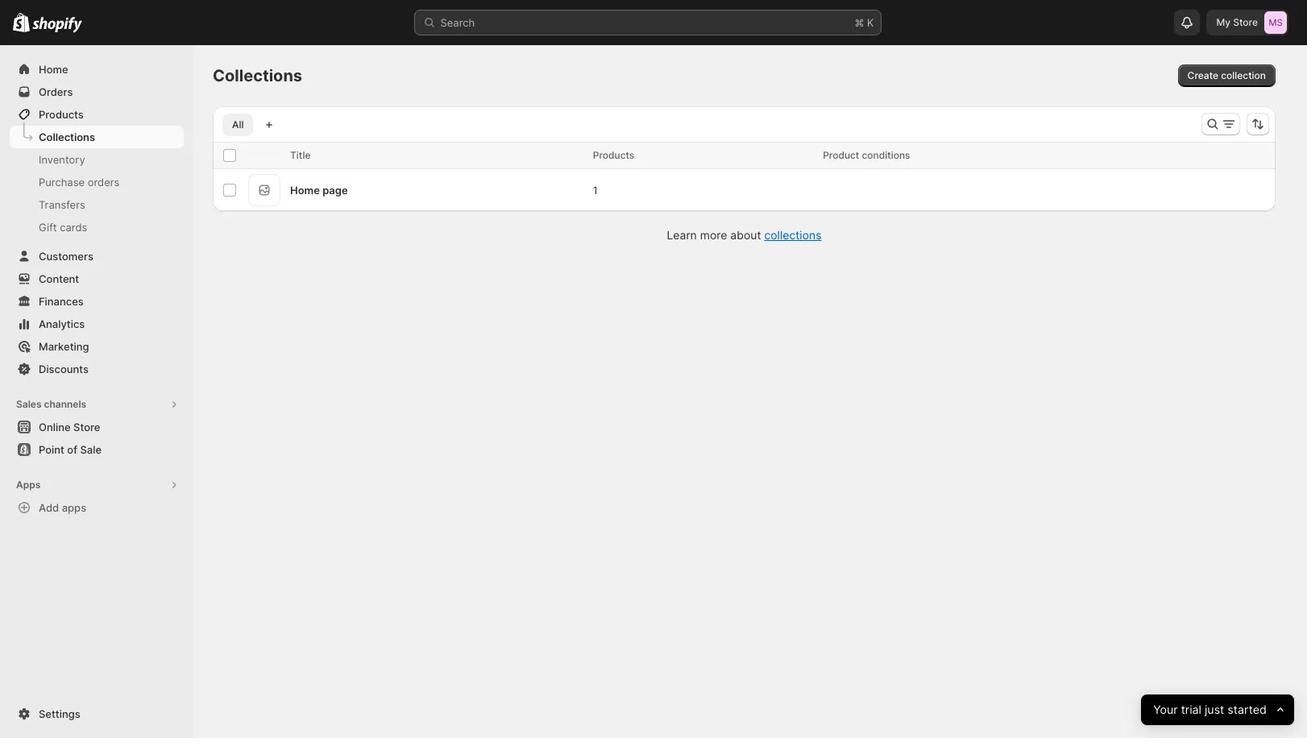 Task type: locate. For each thing, give the bounding box(es) containing it.
1 horizontal spatial shopify image
[[32, 17, 82, 33]]

0 vertical spatial store
[[1233, 16, 1258, 28]]

collections link
[[10, 126, 184, 148]]

learn
[[667, 228, 697, 242]]

page
[[323, 184, 348, 197]]

products up 1
[[593, 149, 635, 161]]

1 vertical spatial store
[[73, 421, 100, 434]]

collections up inventory
[[39, 131, 95, 143]]

gift
[[39, 221, 57, 234]]

0 horizontal spatial collections
[[39, 131, 95, 143]]

orders link
[[10, 81, 184, 103]]

started
[[1228, 702, 1267, 717]]

orders
[[39, 85, 73, 98]]

sales channels button
[[10, 393, 184, 416]]

marketing
[[39, 340, 89, 353]]

gift cards
[[39, 221, 87, 234]]

0 horizontal spatial store
[[73, 421, 100, 434]]

products down orders
[[39, 108, 84, 121]]

1 vertical spatial home
[[290, 184, 320, 197]]

online store button
[[0, 416, 193, 439]]

0 vertical spatial home
[[39, 63, 68, 76]]

1 horizontal spatial products
[[593, 149, 635, 161]]

conditions
[[862, 149, 910, 161]]

home for home page
[[290, 184, 320, 197]]

collections link
[[765, 228, 822, 242]]

home
[[39, 63, 68, 76], [290, 184, 320, 197]]

home left page
[[290, 184, 320, 197]]

finances
[[39, 295, 84, 308]]

store inside button
[[73, 421, 100, 434]]

purchase orders
[[39, 176, 120, 189]]

shopify image
[[13, 13, 30, 32], [32, 17, 82, 33]]

1
[[593, 184, 598, 197]]

1 horizontal spatial home
[[290, 184, 320, 197]]

apps
[[16, 479, 41, 491]]

settings
[[39, 708, 80, 721]]

collections
[[213, 66, 302, 85], [39, 131, 95, 143]]

0 vertical spatial products
[[39, 108, 84, 121]]

products link
[[10, 103, 184, 126]]

purchase orders link
[[10, 171, 184, 193]]

content link
[[10, 268, 184, 290]]

1 horizontal spatial collections
[[213, 66, 302, 85]]

online store
[[39, 421, 100, 434]]

collection
[[1221, 69, 1266, 81]]

home for home
[[39, 63, 68, 76]]

point of sale button
[[0, 439, 193, 461]]

0 horizontal spatial products
[[39, 108, 84, 121]]

title
[[290, 149, 311, 161]]

store for online store
[[73, 421, 100, 434]]

1 vertical spatial products
[[593, 149, 635, 161]]

sales
[[16, 398, 42, 410]]

just
[[1205, 702, 1224, 717]]

inventory link
[[10, 148, 184, 171]]

store right "my"
[[1233, 16, 1258, 28]]

cards
[[60, 221, 87, 234]]

marketing link
[[10, 335, 184, 358]]

finances link
[[10, 290, 184, 313]]

products
[[39, 108, 84, 121], [593, 149, 635, 161]]

gift cards link
[[10, 216, 184, 239]]

your trial just started button
[[1141, 695, 1295, 725]]

home up orders
[[39, 63, 68, 76]]

create collection
[[1188, 69, 1266, 81]]

store for my store
[[1233, 16, 1258, 28]]

transfers
[[39, 198, 85, 211]]

0 horizontal spatial home
[[39, 63, 68, 76]]

apps
[[62, 501, 86, 514]]

collections up all
[[213, 66, 302, 85]]

collections
[[765, 228, 822, 242]]

product
[[823, 149, 860, 161]]

add apps
[[39, 501, 86, 514]]

home link
[[10, 58, 184, 81]]

1 horizontal spatial store
[[1233, 16, 1258, 28]]

0 vertical spatial collections
[[213, 66, 302, 85]]

your trial just started
[[1154, 702, 1267, 717]]

store up sale
[[73, 421, 100, 434]]

store
[[1233, 16, 1258, 28], [73, 421, 100, 434]]



Task type: vqa. For each thing, say whether or not it's contained in the screenshot.
this to the bottom
no



Task type: describe. For each thing, give the bounding box(es) containing it.
sales channels
[[16, 398, 86, 410]]

k
[[867, 16, 874, 29]]

customers link
[[10, 245, 184, 268]]

product conditions
[[823, 149, 910, 161]]

⌘ k
[[855, 16, 874, 29]]

orders
[[88, 176, 120, 189]]

point of sale link
[[10, 439, 184, 461]]

add
[[39, 501, 59, 514]]

analytics link
[[10, 313, 184, 335]]

create collection link
[[1178, 64, 1276, 87]]

discounts
[[39, 363, 89, 376]]

add apps button
[[10, 497, 184, 519]]

discounts link
[[10, 358, 184, 380]]

sale
[[80, 443, 102, 456]]

online
[[39, 421, 71, 434]]

transfers link
[[10, 193, 184, 216]]

inventory
[[39, 153, 85, 166]]

title button
[[290, 148, 327, 164]]

my store image
[[1265, 11, 1287, 34]]

more
[[700, 228, 727, 242]]

channels
[[44, 398, 86, 410]]

of
[[67, 443, 77, 456]]

point of sale
[[39, 443, 102, 456]]

⌘
[[855, 16, 864, 29]]

analytics
[[39, 318, 85, 330]]

content
[[39, 272, 79, 285]]

0 horizontal spatial shopify image
[[13, 13, 30, 32]]

search
[[441, 16, 475, 29]]

my store
[[1217, 16, 1258, 28]]

all
[[232, 118, 244, 131]]

point
[[39, 443, 64, 456]]

purchase
[[39, 176, 85, 189]]

learn more about collections
[[667, 228, 822, 242]]

home page link
[[290, 184, 348, 197]]

about
[[731, 228, 761, 242]]

create
[[1188, 69, 1219, 81]]

your
[[1154, 702, 1178, 717]]

my
[[1217, 16, 1231, 28]]

1 vertical spatial collections
[[39, 131, 95, 143]]

apps button
[[10, 474, 184, 497]]

trial
[[1181, 702, 1202, 717]]

all button
[[222, 114, 253, 136]]

settings link
[[10, 703, 184, 725]]

home page
[[290, 184, 348, 197]]

customers
[[39, 250, 93, 263]]

online store link
[[10, 416, 184, 439]]



